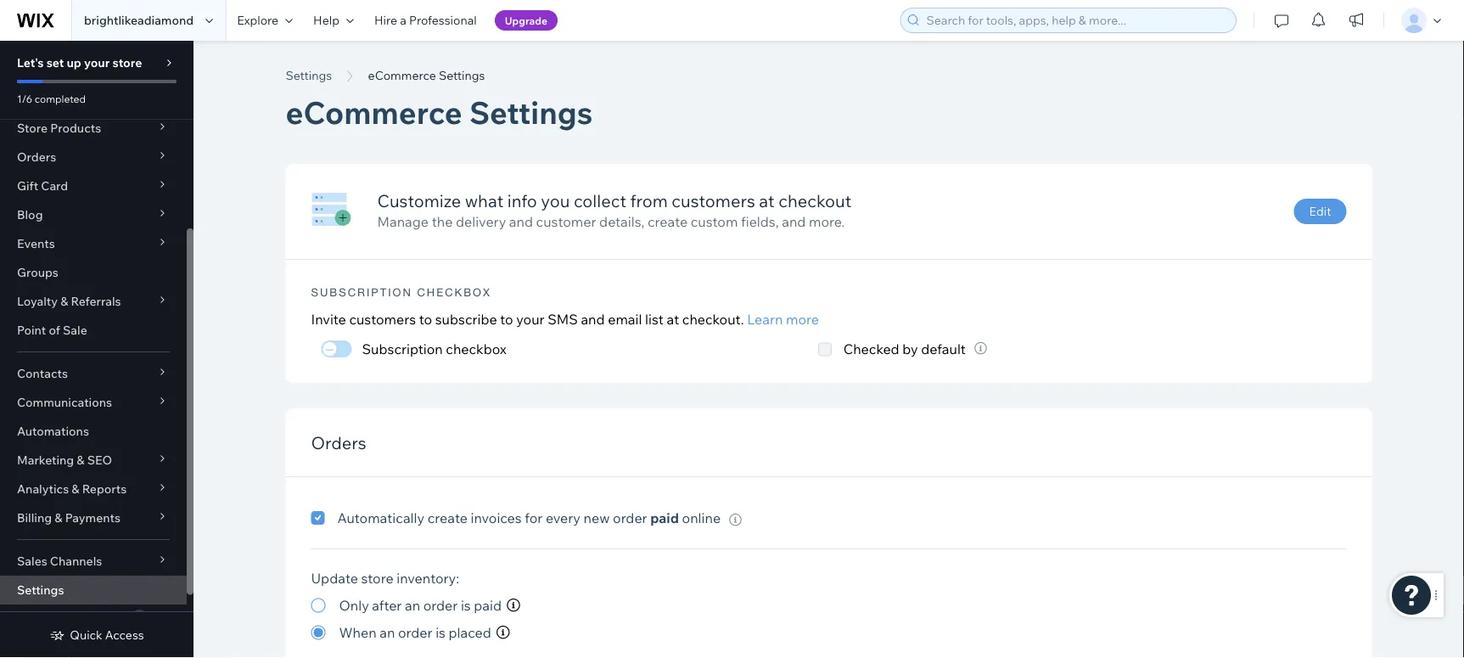 Task type: vqa. For each thing, say whether or not it's contained in the screenshot.
middle logo
no



Task type: describe. For each thing, give the bounding box(es) containing it.
subscribe
[[435, 310, 497, 327]]

brightlikeadiamond
[[84, 13, 194, 28]]

help button
[[303, 0, 364, 41]]

only after an order is paid
[[339, 597, 502, 614]]

email
[[608, 310, 642, 327]]

quick
[[70, 627, 102, 642]]

groups
[[17, 265, 58, 280]]

checkout
[[779, 190, 852, 211]]

marketing & seo
[[17, 453, 112, 467]]

access
[[105, 627, 144, 642]]

products
[[50, 121, 101, 135]]

customers inside customize what info you collect from customers at checkout manage the delivery and customer details, create custom fields, and more.
[[672, 190, 755, 211]]

1 horizontal spatial paid
[[651, 509, 679, 526]]

create inside customize what info you collect from customers at checkout manage the delivery and customer details, create custom fields, and more.
[[648, 213, 688, 229]]

point of sale link
[[0, 316, 187, 345]]

checked by default
[[844, 340, 966, 357]]

billing & payments
[[17, 510, 121, 525]]

sidebar element
[[0, 0, 194, 658]]

sales channels button
[[0, 547, 187, 576]]

1 horizontal spatial store
[[361, 570, 394, 587]]

learn
[[747, 310, 783, 327]]

0 horizontal spatial and
[[509, 213, 533, 229]]

groups link
[[0, 258, 187, 287]]

1 vertical spatial info tooltip image
[[729, 513, 742, 526]]

0 horizontal spatial create
[[428, 509, 468, 526]]

edit
[[1310, 204, 1332, 219]]

marketing & seo button
[[0, 446, 187, 475]]

1 vertical spatial an
[[380, 624, 395, 641]]

1 vertical spatial ecommerce
[[286, 93, 463, 131]]

contacts
[[17, 366, 68, 381]]

loyalty & referrals
[[17, 294, 121, 309]]

card
[[41, 178, 68, 193]]

settings inside sidebar element
[[17, 582, 64, 597]]

a
[[400, 13, 407, 28]]

seo
[[87, 453, 112, 467]]

communications
[[17, 395, 112, 410]]

collect
[[574, 190, 627, 211]]

you
[[541, 190, 570, 211]]

store products button
[[0, 114, 187, 143]]

learn more link
[[747, 310, 819, 327]]

automatically create invoices for every new order paid online
[[338, 509, 721, 526]]

only
[[339, 597, 369, 614]]

after
[[372, 597, 402, 614]]

for
[[525, 509, 543, 526]]

default
[[921, 340, 966, 357]]

sms
[[548, 310, 578, 327]]

checkbox
[[417, 285, 492, 298]]

manage
[[377, 213, 429, 229]]

0 vertical spatial settings link
[[277, 67, 341, 84]]

checkbox
[[446, 340, 507, 357]]

point of sale
[[17, 323, 87, 338]]

of
[[49, 323, 60, 338]]

list
[[645, 310, 664, 327]]

when
[[339, 624, 377, 641]]

update store inventory:
[[311, 570, 459, 587]]

automations
[[17, 424, 89, 439]]

analytics & reports
[[17, 481, 127, 496]]

more
[[786, 310, 819, 327]]

1 vertical spatial settings link
[[0, 576, 187, 605]]

from
[[630, 190, 668, 211]]

& for analytics
[[72, 481, 79, 496]]

at inside customize what info you collect from customers at checkout manage the delivery and customer details, create custom fields, and more.
[[759, 190, 775, 211]]

new
[[584, 509, 610, 526]]

info tooltip image for only after an order is paid
[[507, 599, 521, 612]]

completed
[[35, 92, 86, 105]]

subscription for subscription checkbox
[[362, 340, 443, 357]]

payments
[[65, 510, 121, 525]]

checked
[[844, 340, 900, 357]]

your inside sidebar element
[[84, 55, 110, 70]]

subscription for subscription checkbox
[[311, 285, 412, 298]]

when an order is placed
[[339, 624, 491, 641]]

info
[[508, 190, 537, 211]]

more.
[[809, 213, 845, 229]]

explore
[[237, 13, 279, 28]]

store products
[[17, 121, 101, 135]]

gift card button
[[0, 172, 187, 200]]

fields,
[[741, 213, 779, 229]]

events button
[[0, 229, 187, 258]]

gift card
[[17, 178, 68, 193]]

by
[[903, 340, 918, 357]]

1/6 completed
[[17, 92, 86, 105]]

1/6
[[17, 92, 32, 105]]

sales channels
[[17, 554, 102, 568]]

1 vertical spatial your
[[516, 310, 545, 327]]

1 horizontal spatial orders
[[311, 432, 366, 453]]

& for loyalty
[[60, 294, 68, 309]]

hire
[[374, 13, 397, 28]]

reports
[[82, 481, 127, 496]]

1 horizontal spatial an
[[405, 597, 420, 614]]



Task type: locate. For each thing, give the bounding box(es) containing it.
0 vertical spatial info tooltip image
[[507, 599, 521, 612]]

loyalty & referrals button
[[0, 287, 187, 316]]

1 horizontal spatial at
[[759, 190, 775, 211]]

0 vertical spatial at
[[759, 190, 775, 211]]

& left reports
[[72, 481, 79, 496]]

0 horizontal spatial your
[[84, 55, 110, 70]]

subscription up invite
[[311, 285, 412, 298]]

1 horizontal spatial settings link
[[277, 67, 341, 84]]

every
[[546, 509, 581, 526]]

1 vertical spatial info tooltip image
[[497, 626, 510, 639]]

store down brightlikeadiamond
[[112, 55, 142, 70]]

store
[[17, 121, 48, 135]]

billing
[[17, 510, 52, 525]]

0 vertical spatial ecommerce
[[368, 68, 436, 83]]

checkout.
[[682, 310, 744, 327]]

quick access button
[[50, 627, 144, 643]]

your left sms
[[516, 310, 545, 327]]

quick access
[[70, 627, 144, 642]]

your
[[84, 55, 110, 70], [516, 310, 545, 327]]

placed
[[449, 624, 491, 641]]

0 vertical spatial your
[[84, 55, 110, 70]]

0 horizontal spatial orders
[[17, 149, 56, 164]]

& for marketing
[[77, 453, 85, 467]]

contacts button
[[0, 359, 187, 388]]

store
[[112, 55, 142, 70], [361, 570, 394, 587]]

1 to from the left
[[419, 310, 432, 327]]

0 vertical spatial paid
[[651, 509, 679, 526]]

blog button
[[0, 200, 187, 229]]

automatically
[[338, 509, 425, 526]]

store inside sidebar element
[[112, 55, 142, 70]]

customize
[[377, 190, 461, 211]]

create left invoices
[[428, 509, 468, 526]]

create down from
[[648, 213, 688, 229]]

update
[[311, 570, 358, 587]]

paid up placed
[[474, 597, 502, 614]]

subscription down subscription checkbox
[[362, 340, 443, 357]]

to
[[419, 310, 432, 327], [500, 310, 513, 327]]

1 horizontal spatial create
[[648, 213, 688, 229]]

& inside "dropdown button"
[[55, 510, 62, 525]]

order down inventory:
[[423, 597, 458, 614]]

gift
[[17, 178, 38, 193]]

hire a professional
[[374, 13, 477, 28]]

ecommerce
[[368, 68, 436, 83], [286, 93, 463, 131]]

customers
[[672, 190, 755, 211], [349, 310, 416, 327]]

analytics
[[17, 481, 69, 496]]

blog
[[17, 207, 43, 222]]

is left placed
[[436, 624, 446, 641]]

settings link down help at the top of the page
[[277, 67, 341, 84]]

orders inside dropdown button
[[17, 149, 56, 164]]

referrals
[[71, 294, 121, 309]]

1 vertical spatial paid
[[474, 597, 502, 614]]

upgrade button
[[495, 10, 558, 31]]

events
[[17, 236, 55, 251]]

info tooltip image right online
[[729, 513, 742, 526]]

1 vertical spatial is
[[436, 624, 446, 641]]

and down info
[[509, 213, 533, 229]]

paid
[[651, 509, 679, 526], [474, 597, 502, 614]]

orders
[[17, 149, 56, 164], [311, 432, 366, 453]]

Search for tools, apps, help & more... field
[[922, 8, 1231, 32]]

0 vertical spatial subscription
[[311, 285, 412, 298]]

to up subscription checkbox
[[419, 310, 432, 327]]

customers up the custom
[[672, 190, 755, 211]]

0 horizontal spatial store
[[112, 55, 142, 70]]

hire a professional link
[[364, 0, 487, 41]]

delivery
[[456, 213, 506, 229]]

0 horizontal spatial info tooltip image
[[729, 513, 742, 526]]

edit button
[[1294, 199, 1347, 224]]

up
[[67, 55, 81, 70]]

& left seo
[[77, 453, 85, 467]]

subscription checkbox
[[362, 340, 507, 357]]

1 horizontal spatial to
[[500, 310, 513, 327]]

0 vertical spatial info tooltip image
[[975, 342, 987, 355]]

1 vertical spatial order
[[423, 597, 458, 614]]

an down after
[[380, 624, 395, 641]]

customer
[[536, 213, 596, 229]]

1 horizontal spatial is
[[461, 597, 471, 614]]

0 horizontal spatial is
[[436, 624, 446, 641]]

and right sms
[[581, 310, 605, 327]]

0 vertical spatial an
[[405, 597, 420, 614]]

0 horizontal spatial at
[[667, 310, 679, 327]]

1 vertical spatial customers
[[349, 310, 416, 327]]

settings link down channels
[[0, 576, 187, 605]]

& for billing
[[55, 510, 62, 525]]

analytics & reports button
[[0, 475, 187, 503]]

an right after
[[405, 597, 420, 614]]

1 vertical spatial at
[[667, 310, 679, 327]]

sale
[[63, 323, 87, 338]]

set
[[46, 55, 64, 70]]

upgrade
[[505, 14, 548, 27]]

& right the billing
[[55, 510, 62, 525]]

0 vertical spatial customers
[[672, 190, 755, 211]]

marketing
[[17, 453, 74, 467]]

orders button
[[0, 143, 187, 172]]

invite customers to subscribe to your sms and email list at checkout. learn more
[[311, 310, 819, 327]]

1 horizontal spatial and
[[581, 310, 605, 327]]

0 vertical spatial order
[[613, 509, 648, 526]]

at up fields,
[[759, 190, 775, 211]]

at right list
[[667, 310, 679, 327]]

1 vertical spatial orders
[[311, 432, 366, 453]]

1 horizontal spatial your
[[516, 310, 545, 327]]

0 vertical spatial is
[[461, 597, 471, 614]]

automations link
[[0, 417, 187, 446]]

0 horizontal spatial an
[[380, 624, 395, 641]]

& right loyalty
[[60, 294, 68, 309]]

info tooltip image right default
[[975, 342, 987, 355]]

0 vertical spatial ecommerce settings
[[368, 68, 485, 83]]

communications button
[[0, 388, 187, 417]]

loyalty
[[17, 294, 58, 309]]

1 vertical spatial create
[[428, 509, 468, 526]]

your right up
[[84, 55, 110, 70]]

2 to from the left
[[500, 310, 513, 327]]

to right subscribe
[[500, 310, 513, 327]]

subscription checkbox
[[311, 285, 492, 298]]

what
[[465, 190, 504, 211]]

paid left online
[[651, 509, 679, 526]]

professional
[[409, 13, 477, 28]]

0 vertical spatial create
[[648, 213, 688, 229]]

invoices
[[471, 509, 522, 526]]

help
[[313, 13, 340, 28]]

online
[[682, 509, 721, 526]]

at
[[759, 190, 775, 211], [667, 310, 679, 327]]

settings link
[[277, 67, 341, 84], [0, 576, 187, 605]]

sales
[[17, 554, 47, 568]]

is up placed
[[461, 597, 471, 614]]

0 vertical spatial orders
[[17, 149, 56, 164]]

an
[[405, 597, 420, 614], [380, 624, 395, 641]]

ecommerce settings
[[368, 68, 485, 83], [286, 93, 593, 131]]

let's
[[17, 55, 44, 70]]

let's set up your store
[[17, 55, 142, 70]]

0 horizontal spatial to
[[419, 310, 432, 327]]

point
[[17, 323, 46, 338]]

& inside popup button
[[77, 453, 85, 467]]

1 vertical spatial subscription
[[362, 340, 443, 357]]

store up after
[[361, 570, 394, 587]]

customers down subscription checkbox
[[349, 310, 416, 327]]

0 horizontal spatial settings link
[[0, 576, 187, 605]]

1 vertical spatial store
[[361, 570, 394, 587]]

0 horizontal spatial paid
[[474, 597, 502, 614]]

info tooltip image
[[975, 342, 987, 355], [729, 513, 742, 526]]

info tooltip image for when an order is placed
[[497, 626, 510, 639]]

2 vertical spatial order
[[398, 624, 433, 641]]

0 vertical spatial store
[[112, 55, 142, 70]]

info tooltip image
[[507, 599, 521, 612], [497, 626, 510, 639]]

1 horizontal spatial customers
[[672, 190, 755, 211]]

1 vertical spatial ecommerce settings
[[286, 93, 593, 131]]

and
[[509, 213, 533, 229], [782, 213, 806, 229], [581, 310, 605, 327]]

&
[[60, 294, 68, 309], [77, 453, 85, 467], [72, 481, 79, 496], [55, 510, 62, 525]]

2 horizontal spatial and
[[782, 213, 806, 229]]

order down only after an order is paid
[[398, 624, 433, 641]]

order right new
[[613, 509, 648, 526]]

1 horizontal spatial info tooltip image
[[975, 342, 987, 355]]

customize what info you collect from customers at checkout manage the delivery and customer details, create custom fields, and more.
[[377, 190, 852, 229]]

0 horizontal spatial customers
[[349, 310, 416, 327]]

and down "checkout"
[[782, 213, 806, 229]]



